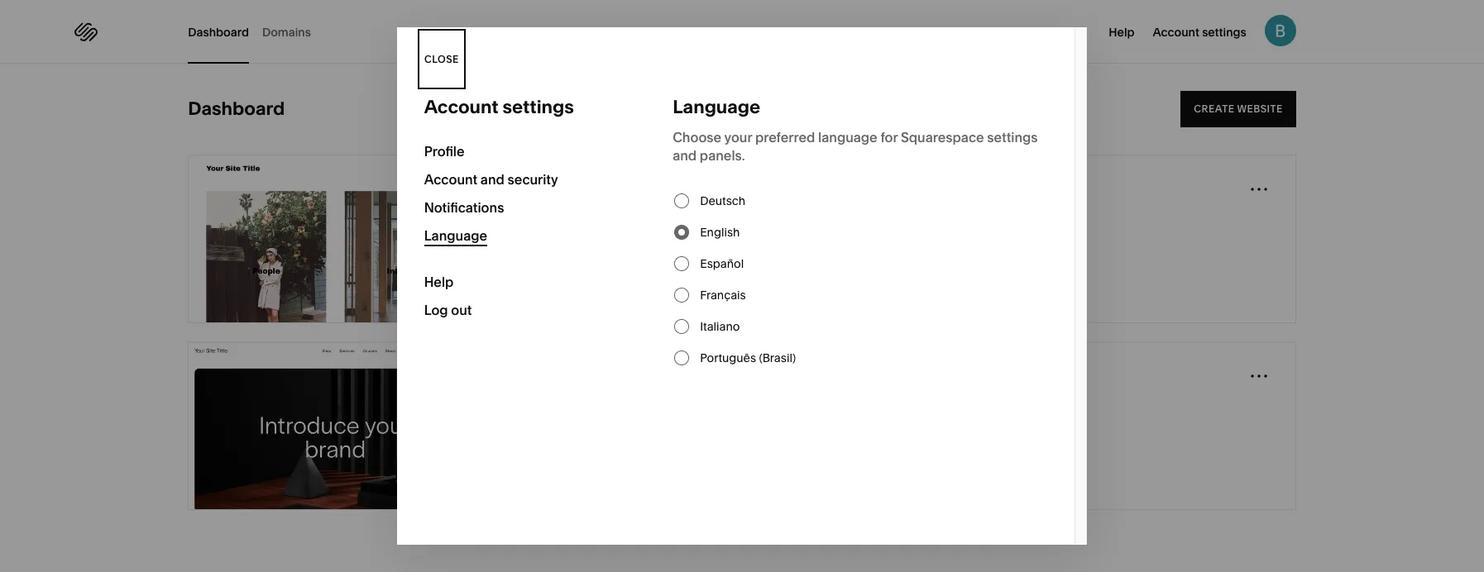 Task type: describe. For each thing, give the bounding box(es) containing it.
account and security link
[[424, 166, 618, 194]]

website
[[511, 228, 556, 243]]

italiano
[[700, 319, 740, 334]]

squarespace
[[901, 129, 985, 146]]

close
[[424, 53, 459, 65]]

language
[[819, 129, 878, 146]]

create
[[1195, 103, 1235, 115]]

bxzd.squarespace.com
[[609, 204, 737, 219]]

(brasil)
[[759, 351, 796, 366]]

account for help
[[1153, 25, 1200, 40]]

choose your preferred language for squarespace settings and panels.
[[673, 129, 1038, 164]]

create website
[[1195, 103, 1284, 115]]

on
[[624, 228, 639, 243]]

log out link
[[424, 296, 618, 324]]

help for account
[[1109, 25, 1135, 40]]

profile link
[[424, 137, 618, 166]]

expires
[[582, 228, 622, 243]]

for
[[881, 129, 898, 146]]

title
[[569, 180, 596, 197]]

account for profile
[[424, 171, 478, 188]]

security
[[508, 171, 558, 188]]

2 dashboard from the top
[[188, 98, 285, 120]]

1,
[[666, 228, 674, 243]]

settings inside choose your preferred language for squarespace settings and panels.
[[988, 129, 1038, 146]]

tab list containing dashboard
[[188, 0, 324, 64]]

your site title link
[[511, 180, 596, 198]]

settings inside 'link'
[[1203, 25, 1247, 40]]

0 vertical spatial account settings
[[1153, 25, 1247, 40]]

choose
[[673, 129, 722, 146]]

help for log
[[424, 274, 454, 291]]

account and security
[[424, 171, 558, 188]]

language inside the 'language' link
[[424, 228, 488, 244]]



Task type: vqa. For each thing, say whether or not it's contained in the screenshot.
name to the middle
no



Task type: locate. For each thing, give the bounding box(es) containing it.
help link
[[1109, 23, 1135, 40], [424, 268, 618, 296]]

dashboard left domains 'button'
[[188, 24, 249, 39]]

0 vertical spatial help link
[[1109, 23, 1135, 40]]

account settings up the create
[[1153, 25, 1247, 40]]

account inside 'link'
[[1153, 25, 1200, 40]]

trial
[[558, 228, 579, 243]]

ellipse-
[[569, 204, 609, 219]]

help link for account settings
[[1109, 23, 1135, 40]]

account settings
[[1153, 25, 1247, 40], [424, 96, 574, 118]]

account
[[1153, 25, 1200, 40], [424, 96, 499, 118], [424, 171, 478, 188]]

1 vertical spatial dashboard
[[188, 98, 285, 120]]

1 vertical spatial settings
[[503, 96, 574, 118]]

help link for log out
[[424, 268, 618, 296]]

0 vertical spatial and
[[673, 147, 697, 164]]

language
[[673, 96, 761, 118], [424, 228, 488, 244]]

and down choose on the top left of page
[[673, 147, 697, 164]]

help link left account settings 'link' at the top of page
[[1109, 23, 1135, 40]]

help
[[1109, 25, 1135, 40], [424, 274, 454, 291]]

and
[[673, 147, 697, 164], [481, 171, 505, 188]]

help left account settings 'link' at the top of page
[[1109, 25, 1135, 40]]

settings up profile 'link'
[[503, 96, 574, 118]]

deutsch
[[700, 194, 746, 209]]

dashboard down dashboard button at the left top
[[188, 98, 285, 120]]

notifications
[[424, 199, 504, 216]]

0 horizontal spatial language
[[424, 228, 488, 244]]

your
[[725, 129, 752, 146]]

and inside choose your preferred language for squarespace settings and panels.
[[673, 147, 697, 164]]

0 horizontal spatial help
[[424, 274, 454, 291]]

out
[[451, 302, 472, 319]]

tab list
[[188, 0, 324, 64]]

1 horizontal spatial settings
[[988, 129, 1038, 146]]

1 horizontal spatial help
[[1109, 25, 1135, 40]]

your site title
[[511, 180, 596, 197]]

domains
[[262, 24, 311, 39]]

1 vertical spatial help link
[[424, 268, 618, 296]]

1 horizontal spatial help link
[[1109, 23, 1135, 40]]

dec
[[641, 228, 663, 243]]

create website link
[[1181, 91, 1297, 127]]

0 vertical spatial settings
[[1203, 25, 1247, 40]]

1 vertical spatial account
[[424, 96, 499, 118]]

1 dashboard from the top
[[188, 24, 249, 39]]

0 vertical spatial language
[[673, 96, 761, 118]]

log
[[424, 302, 448, 319]]

dashboard
[[188, 24, 249, 39], [188, 98, 285, 120]]

1 vertical spatial account settings
[[424, 96, 574, 118]]

language up choose on the top left of page
[[673, 96, 761, 118]]

0 horizontal spatial and
[[481, 171, 505, 188]]

1 horizontal spatial account settings
[[1153, 25, 1247, 40]]

0 horizontal spatial settings
[[503, 96, 574, 118]]

profile
[[424, 143, 465, 160]]

0 horizontal spatial help link
[[424, 268, 618, 296]]

english
[[700, 225, 740, 240]]

domains button
[[262, 0, 311, 64]]

preferred
[[756, 129, 816, 146]]

0 vertical spatial help
[[1109, 25, 1135, 40]]

your
[[511, 180, 539, 197]]

español
[[700, 257, 744, 271]]

1 horizontal spatial and
[[673, 147, 697, 164]]

log out
[[424, 302, 472, 319]]

0 vertical spatial account
[[1153, 25, 1200, 40]]

français
[[700, 288, 746, 303]]

2 horizontal spatial settings
[[1203, 25, 1247, 40]]

2 vertical spatial settings
[[988, 129, 1038, 146]]

account settings up profile 'link'
[[424, 96, 574, 118]]

0 vertical spatial dashboard
[[188, 24, 249, 39]]

help link down the 'language' link
[[424, 268, 618, 296]]

and left the your
[[481, 171, 505, 188]]

language link
[[424, 222, 618, 250]]

0 horizontal spatial account settings
[[424, 96, 574, 118]]

português (brasil)
[[700, 351, 796, 366]]

site
[[542, 180, 566, 197]]

help up log
[[424, 274, 454, 291]]

1 vertical spatial help
[[424, 274, 454, 291]]

pentagon-
[[511, 204, 569, 219]]

settings
[[1203, 25, 1247, 40], [503, 96, 574, 118], [988, 129, 1038, 146]]

panels.
[[700, 147, 745, 164]]

dashboard button
[[188, 0, 249, 64]]

settings up the create
[[1203, 25, 1247, 40]]

português
[[700, 351, 757, 366]]

1 vertical spatial and
[[481, 171, 505, 188]]

notifications link
[[424, 194, 618, 222]]

settings right squarespace
[[988, 129, 1038, 146]]

language down notifications
[[424, 228, 488, 244]]

close button
[[424, 27, 459, 91]]

account settings link
[[1153, 23, 1247, 40]]

2 vertical spatial account
[[424, 171, 478, 188]]

1 vertical spatial language
[[424, 228, 488, 244]]

1 horizontal spatial language
[[673, 96, 761, 118]]

2023
[[676, 228, 703, 243]]

website
[[1238, 103, 1284, 115]]

pentagon-ellipse-bxzd.squarespace.com website trial expires on dec 1, 2023
[[511, 204, 737, 243]]



